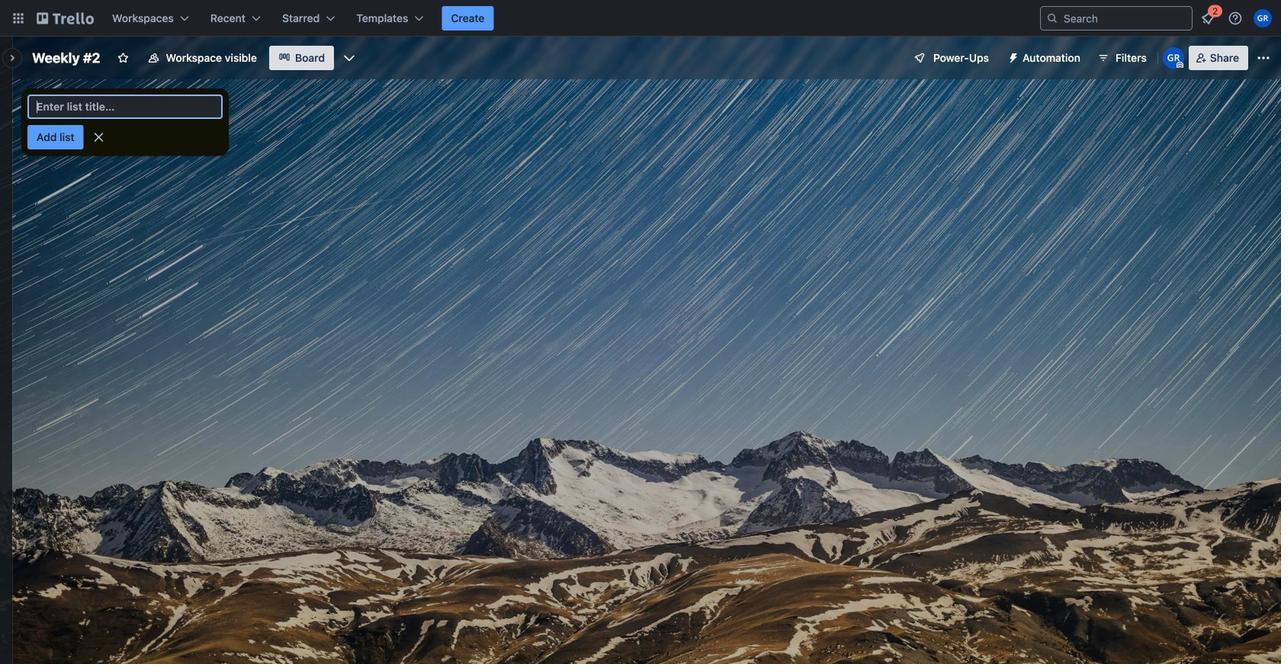 Task type: describe. For each thing, give the bounding box(es) containing it.
search image
[[1047, 12, 1059, 24]]

primary element
[[0, 0, 1282, 37]]

greg robinson (gregrobinson96) image
[[1163, 47, 1185, 69]]

open information menu image
[[1228, 11, 1244, 26]]

show menu image
[[1257, 50, 1272, 66]]

back to home image
[[37, 6, 94, 31]]

Board name text field
[[24, 46, 108, 70]]

star or unstar board image
[[117, 52, 129, 64]]



Task type: locate. For each thing, give the bounding box(es) containing it.
this member is an admin of this board. image
[[1177, 62, 1184, 69]]

customize views image
[[342, 50, 357, 66]]

2 notifications image
[[1199, 9, 1218, 27]]

greg robinson (gregrobinson96) image
[[1254, 9, 1273, 27]]

Enter list title… text field
[[27, 95, 223, 119]]

Search field
[[1059, 8, 1193, 29]]

cancel list editing image
[[91, 130, 107, 145]]

sm image
[[1002, 46, 1023, 67]]



Task type: vqa. For each thing, say whether or not it's contained in the screenshot.
the Star or unstar board Icon
yes



